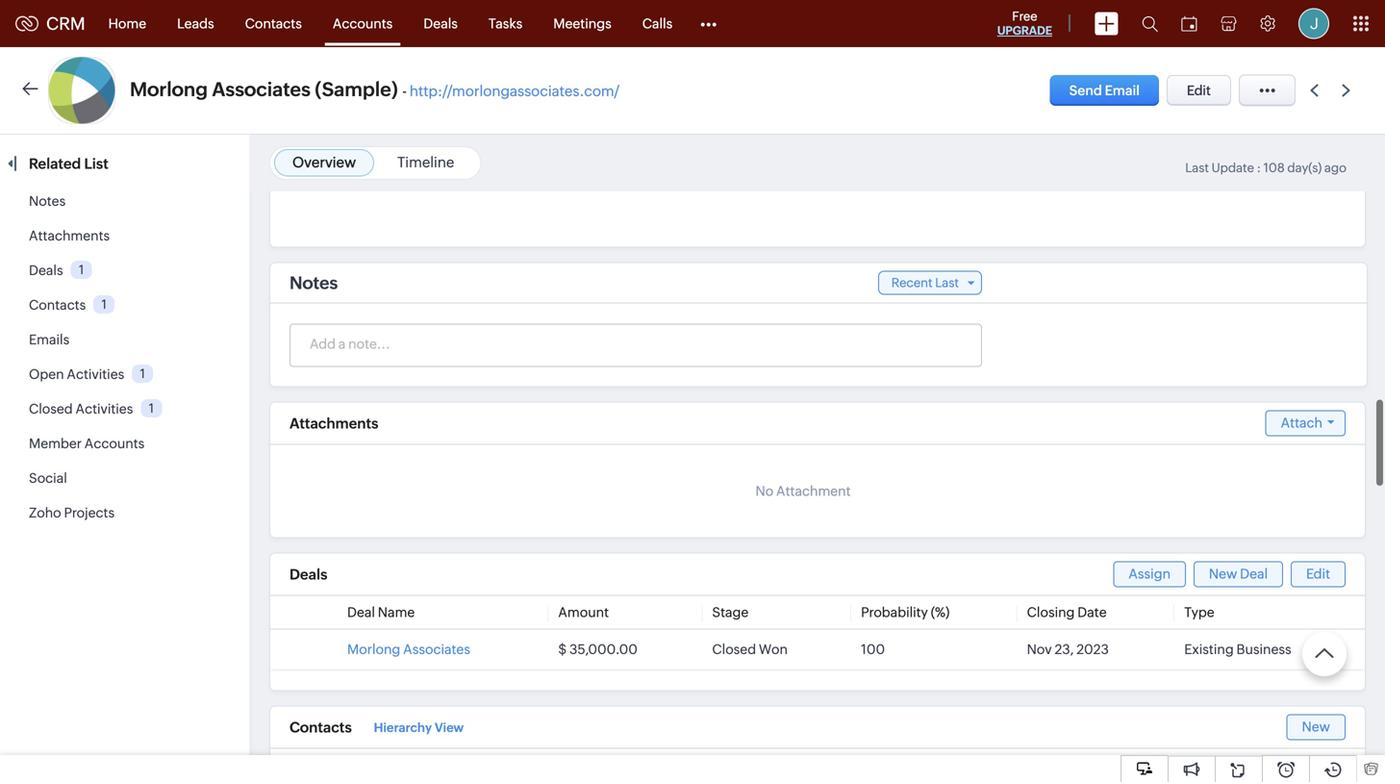 Task type: vqa. For each thing, say whether or not it's contained in the screenshot.
Morlong Associates link at the bottom left of page
yes



Task type: locate. For each thing, give the bounding box(es) containing it.
1 horizontal spatial associates
[[403, 642, 470, 657]]

closed
[[29, 401, 73, 416], [712, 642, 756, 657]]

notes link
[[29, 193, 66, 209]]

0 horizontal spatial last
[[935, 276, 959, 290]]

0 horizontal spatial deals link
[[29, 263, 63, 278]]

edit down calendar image
[[1187, 83, 1211, 98]]

1 horizontal spatial closed
[[712, 642, 756, 657]]

morlong for morlong associates (sample) - http://morlongassociates.com/
[[130, 78, 208, 101]]

0 horizontal spatial associates
[[212, 78, 311, 101]]

1 horizontal spatial attachments
[[290, 415, 378, 432]]

1 right open activities
[[140, 366, 145, 381]]

new link
[[1287, 714, 1346, 740]]

1 horizontal spatial deals
[[290, 566, 327, 583]]

1 vertical spatial last
[[935, 276, 959, 290]]

0 vertical spatial activities
[[67, 366, 124, 382]]

contacts link
[[230, 0, 317, 47], [29, 297, 86, 313]]

0 vertical spatial notes
[[29, 193, 66, 209]]

1 horizontal spatial morlong
[[347, 642, 400, 657]]

$
[[558, 642, 567, 657]]

1 horizontal spatial accounts
[[333, 16, 393, 31]]

1 horizontal spatial last
[[1185, 161, 1209, 175]]

0 horizontal spatial closed
[[29, 401, 73, 416]]

1 vertical spatial closed
[[712, 642, 756, 657]]

tasks link
[[473, 0, 538, 47]]

108
[[1264, 161, 1285, 175]]

0 vertical spatial deal
[[1240, 566, 1268, 581]]

social link
[[29, 470, 67, 486]]

closing date link
[[1027, 605, 1107, 620]]

date
[[1078, 605, 1107, 620]]

1 horizontal spatial deals link
[[408, 0, 473, 47]]

1 horizontal spatial notes
[[290, 273, 338, 293]]

closed down open
[[29, 401, 73, 416]]

leads link
[[162, 0, 230, 47]]

http://morlongassociates.com/ link
[[410, 83, 620, 100]]

last update : 108 day(s) ago
[[1185, 161, 1347, 175]]

associates down name
[[403, 642, 470, 657]]

associates down leads link
[[212, 78, 311, 101]]

tasks
[[489, 16, 523, 31]]

1 horizontal spatial contacts link
[[230, 0, 317, 47]]

member
[[29, 436, 82, 451]]

contacts right leads link
[[245, 16, 302, 31]]

1 vertical spatial deals
[[29, 263, 63, 278]]

deals
[[424, 16, 458, 31], [29, 263, 63, 278], [290, 566, 327, 583]]

2 vertical spatial contacts
[[290, 719, 352, 736]]

new for new
[[1302, 719, 1330, 734]]

1 vertical spatial activities
[[76, 401, 133, 416]]

open activities
[[29, 366, 124, 382]]

accounts link
[[317, 0, 408, 47]]

last
[[1185, 161, 1209, 175], [935, 276, 959, 290]]

$ 35,000.00
[[558, 642, 638, 657]]

Other Modules field
[[688, 8, 729, 39]]

Add a note... field
[[290, 334, 980, 353]]

activities
[[67, 366, 124, 382], [76, 401, 133, 416]]

0 horizontal spatial edit
[[1187, 83, 1211, 98]]

related list
[[29, 155, 112, 172]]

1 for open activities
[[140, 366, 145, 381]]

-
[[402, 83, 407, 100]]

1 vertical spatial new
[[1302, 719, 1330, 734]]

0 horizontal spatial attachments
[[29, 228, 110, 243]]

amount link
[[558, 605, 609, 620]]

activities up closed activities "link"
[[67, 366, 124, 382]]

probability (%) link
[[861, 605, 950, 620]]

1 for deals
[[79, 262, 84, 277]]

home link
[[93, 0, 162, 47]]

deals link down attachments link
[[29, 263, 63, 278]]

morlong down deal name
[[347, 642, 400, 657]]

crm link
[[15, 14, 85, 33]]

emails link
[[29, 332, 69, 347]]

meetings link
[[538, 0, 627, 47]]

1 horizontal spatial new
[[1302, 719, 1330, 734]]

2023
[[1077, 642, 1109, 657]]

no attachment
[[755, 483, 851, 499]]

0 horizontal spatial deal
[[347, 605, 375, 620]]

0 vertical spatial new
[[1209, 566, 1237, 581]]

0 vertical spatial edit
[[1187, 83, 1211, 98]]

won
[[759, 642, 788, 657]]

edit
[[1187, 83, 1211, 98], [1306, 566, 1330, 581]]

open
[[29, 366, 64, 382]]

edit right new deal
[[1306, 566, 1330, 581]]

contacts left hierarchy
[[290, 719, 352, 736]]

0 vertical spatial contacts
[[245, 16, 302, 31]]

0 horizontal spatial accounts
[[84, 436, 145, 451]]

0 horizontal spatial notes
[[29, 193, 66, 209]]

contacts link up emails
[[29, 297, 86, 313]]

associates for morlong associates
[[403, 642, 470, 657]]

morlong associates
[[347, 642, 470, 657]]

activities up member accounts link
[[76, 401, 133, 416]]

existing business
[[1184, 642, 1291, 657]]

attachments
[[29, 228, 110, 243], [290, 415, 378, 432]]

http://morlongassociates.com/
[[410, 83, 620, 100]]

search element
[[1130, 0, 1170, 47]]

1 vertical spatial accounts
[[84, 436, 145, 451]]

0 vertical spatial closed
[[29, 401, 73, 416]]

closed down stage
[[712, 642, 756, 657]]

0 horizontal spatial new
[[1209, 566, 1237, 581]]

nov 23, 2023
[[1027, 642, 1109, 657]]

last left update
[[1185, 161, 1209, 175]]

projects
[[64, 505, 115, 520]]

2 horizontal spatial deals
[[424, 16, 458, 31]]

1 vertical spatial morlong
[[347, 642, 400, 657]]

hierarchy view
[[374, 721, 464, 735]]

no
[[755, 483, 774, 499]]

deals link
[[408, 0, 473, 47], [29, 263, 63, 278]]

deals link left the tasks
[[408, 0, 473, 47]]

0 horizontal spatial deals
[[29, 263, 63, 278]]

attachments link
[[29, 228, 110, 243]]

search image
[[1142, 15, 1158, 32]]

1 vertical spatial contacts link
[[29, 297, 86, 313]]

new
[[1209, 566, 1237, 581], [1302, 719, 1330, 734]]

profile element
[[1287, 0, 1341, 47]]

contacts link right leads
[[230, 0, 317, 47]]

edit link
[[1291, 561, 1346, 587]]

1 down attachments link
[[79, 262, 84, 277]]

1 horizontal spatial deal
[[1240, 566, 1268, 581]]

contacts up emails
[[29, 297, 86, 313]]

last right the recent on the top right of the page
[[935, 276, 959, 290]]

accounts down closed activities
[[84, 436, 145, 451]]

new deal link
[[1194, 561, 1283, 587]]

1 right closed activities
[[149, 401, 154, 415]]

1 vertical spatial edit
[[1306, 566, 1330, 581]]

23,
[[1055, 642, 1074, 657]]

closed activities link
[[29, 401, 133, 416]]

timeline link
[[397, 154, 454, 171]]

day(s)
[[1287, 161, 1322, 175]]

1 vertical spatial deals link
[[29, 263, 63, 278]]

morlong down leads link
[[130, 78, 208, 101]]

1 up open activities
[[102, 297, 107, 311]]

free upgrade
[[997, 9, 1052, 37]]

1 horizontal spatial edit
[[1306, 566, 1330, 581]]

zoho
[[29, 505, 61, 520]]

overview link
[[292, 154, 356, 171]]

1 vertical spatial associates
[[403, 642, 470, 657]]

deal left name
[[347, 605, 375, 620]]

type
[[1184, 605, 1215, 620]]

contacts
[[245, 16, 302, 31], [29, 297, 86, 313], [290, 719, 352, 736]]

assign
[[1129, 566, 1171, 581]]

0 vertical spatial contacts link
[[230, 0, 317, 47]]

0 vertical spatial associates
[[212, 78, 311, 101]]

0 vertical spatial morlong
[[130, 78, 208, 101]]

deal left edit link
[[1240, 566, 1268, 581]]

1 vertical spatial deal
[[347, 605, 375, 620]]

previous record image
[[1310, 84, 1319, 97]]

(sample)
[[315, 78, 398, 101]]

home
[[108, 16, 146, 31]]

overview
[[292, 154, 356, 171]]

0 horizontal spatial morlong
[[130, 78, 208, 101]]

next record image
[[1342, 84, 1354, 97]]

accounts up (sample)
[[333, 16, 393, 31]]

stage
[[712, 605, 749, 620]]



Task type: describe. For each thing, give the bounding box(es) containing it.
closing date
[[1027, 605, 1107, 620]]

related
[[29, 155, 81, 172]]

0 horizontal spatial contacts link
[[29, 297, 86, 313]]

0 vertical spatial last
[[1185, 161, 1209, 175]]

send email
[[1069, 83, 1140, 98]]

description
[[333, 168, 405, 183]]

hierarchy
[[374, 721, 432, 735]]

new deal
[[1209, 566, 1268, 581]]

attachment
[[776, 483, 851, 499]]

send
[[1069, 83, 1102, 98]]

timeline
[[397, 154, 454, 171]]

member accounts link
[[29, 436, 145, 451]]

type link
[[1184, 605, 1215, 620]]

edit button
[[1167, 75, 1231, 106]]

0 vertical spatial accounts
[[333, 16, 393, 31]]

1 vertical spatial contacts
[[29, 297, 86, 313]]

calls link
[[627, 0, 688, 47]]

activities for open activities
[[67, 366, 124, 382]]

deal name link
[[347, 605, 415, 620]]

create menu image
[[1095, 12, 1119, 35]]

1 for contacts
[[102, 297, 107, 311]]

member accounts
[[29, 436, 145, 451]]

upgrade
[[997, 24, 1052, 37]]

name
[[378, 605, 415, 620]]

1 vertical spatial notes
[[290, 273, 338, 293]]

closed activities
[[29, 401, 133, 416]]

1 for closed activities
[[149, 401, 154, 415]]

morlong associates link
[[347, 642, 470, 657]]

send email button
[[1050, 75, 1159, 106]]

attach
[[1281, 415, 1323, 430]]

morlong for morlong associates
[[347, 642, 400, 657]]

crm
[[46, 14, 85, 33]]

business
[[1237, 642, 1291, 657]]

stage link
[[712, 605, 749, 620]]

35,000.00
[[569, 642, 638, 657]]

0 vertical spatial attachments
[[29, 228, 110, 243]]

social
[[29, 470, 67, 486]]

new for new deal
[[1209, 566, 1237, 581]]

existing
[[1184, 642, 1234, 657]]

calls
[[642, 16, 673, 31]]

recent
[[891, 276, 933, 290]]

closed won
[[712, 642, 788, 657]]

:
[[1257, 161, 1261, 175]]

logo image
[[15, 16, 38, 31]]

(%)
[[931, 605, 950, 620]]

profile image
[[1299, 8, 1329, 39]]

ago
[[1324, 161, 1347, 175]]

view
[[435, 721, 464, 735]]

free
[[1012, 9, 1037, 24]]

create menu element
[[1083, 0, 1130, 47]]

2 vertical spatial deals
[[290, 566, 327, 583]]

zoho projects
[[29, 505, 115, 520]]

100
[[861, 642, 885, 657]]

edit inside button
[[1187, 83, 1211, 98]]

activities for closed activities
[[76, 401, 133, 416]]

probability (%)
[[861, 605, 950, 620]]

associates for morlong associates (sample) - http://morlongassociates.com/
[[212, 78, 311, 101]]

email
[[1105, 83, 1140, 98]]

closed for closed won
[[712, 642, 756, 657]]

emails
[[29, 332, 69, 347]]

calendar image
[[1181, 16, 1198, 31]]

deal inside new deal link
[[1240, 566, 1268, 581]]

zoho projects link
[[29, 505, 115, 520]]

nov
[[1027, 642, 1052, 657]]

open activities link
[[29, 366, 124, 382]]

recent last
[[891, 276, 959, 290]]

list
[[84, 155, 108, 172]]

attach link
[[1265, 410, 1346, 436]]

morlong associates (sample) - http://morlongassociates.com/
[[130, 78, 620, 101]]

1 vertical spatial attachments
[[290, 415, 378, 432]]

0 vertical spatial deals link
[[408, 0, 473, 47]]

probability
[[861, 605, 928, 620]]

closing
[[1027, 605, 1075, 620]]

leads
[[177, 16, 214, 31]]

0 vertical spatial deals
[[424, 16, 458, 31]]

closed for closed activities
[[29, 401, 73, 416]]

assign link
[[1113, 561, 1186, 587]]

update
[[1212, 161, 1254, 175]]

meetings
[[553, 16, 611, 31]]

deal name
[[347, 605, 415, 620]]



